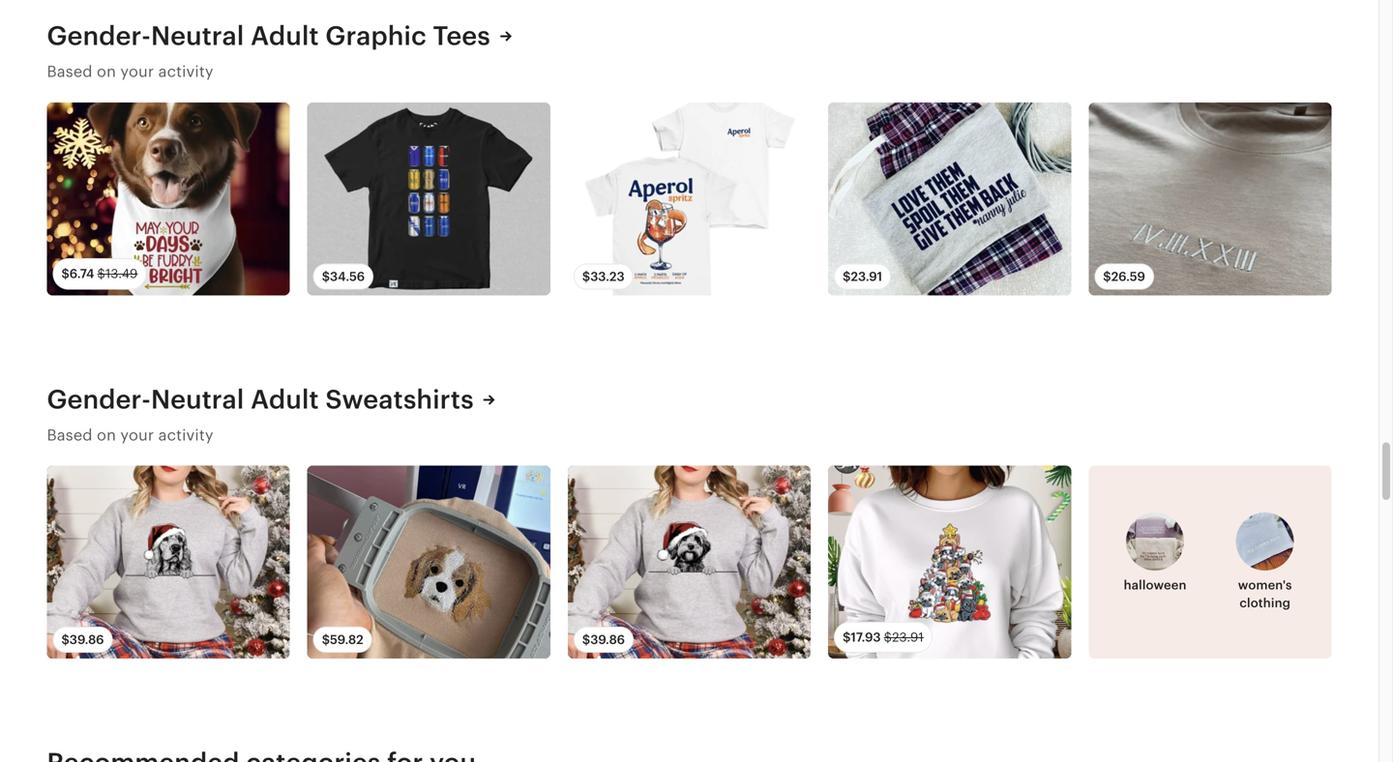 Task type: describe. For each thing, give the bounding box(es) containing it.
gender-neutral adult sweatshirts
[[47, 384, 474, 414]]

$ for mens or women's, aperol sprtiz unisex t-shirt, cocktail themed gift, made from organic cotton image
[[582, 269, 590, 284]]

$ 26.59
[[1103, 269, 1146, 284]]

your for gender-neutral adult graphic tees
[[120, 63, 154, 80]]

halloween link
[[1106, 513, 1205, 594]]

gender- for gender-neutral adult graphic tees
[[47, 21, 151, 51]]

gender-neutral adult graphic tees
[[47, 21, 491, 51]]

13.49
[[105, 267, 138, 281]]

$ 23.91
[[843, 269, 883, 284]]

1 horizontal spatial 23.91
[[892, 630, 924, 645]]

$ 17.93 $ 23.91
[[843, 630, 924, 645]]

xmas sweatshirt cocker spaniel dog christmas sweater xmas jumper day santa hat for men women & kids image
[[47, 466, 290, 659]]

based for gender-neutral adult graphic tees
[[47, 63, 93, 80]]

$ for xmas sweatshirt cavapoo dog christmas sweater xmas jumper day santa hat for men women & kids image
[[582, 633, 590, 647]]

neutral for sweatshirts
[[151, 384, 244, 414]]

xmas sweatshirt cavapoo dog christmas sweater xmas jumper day santa hat for men women & kids image
[[568, 466, 811, 659]]

gender- for gender-neutral adult sweatshirts
[[47, 384, 151, 414]]

33.23
[[590, 269, 625, 284]]

gender-neutral adult graphic tees link
[[47, 19, 512, 53]]

$ 59.82
[[322, 633, 364, 647]]

adult for sweatshirts
[[251, 384, 319, 414]]

adult for graphic
[[251, 21, 319, 51]]

$ 39.86 for xmas sweatshirt cocker spaniel dog christmas sweater xmas jumper day santa hat for men women & kids image
[[61, 633, 104, 647]]

$ 34.56
[[322, 269, 365, 284]]

39.86 for xmas sweatshirt cocker spaniel dog christmas sweater xmas jumper day santa hat for men women & kids image
[[69, 633, 104, 647]]

on for gender-neutral adult graphic tees
[[97, 63, 116, 80]]

0 vertical spatial 23.91
[[851, 269, 883, 284]]

17.93
[[851, 630, 881, 645]]

gender-neutral adult sweatshirts link
[[47, 382, 495, 416]]

personalised embroidered pet portrait adult sweatshirt // perfect for anyone who is obsessed with their fur baby! image
[[307, 466, 551, 659]]

$ for funny french bulldog christmas tree dog santa xmas boys dogmas jumper,christmas tree dog sweatshirt,gifts lover dog jumper,gift for mom 2508 image
[[843, 630, 851, 645]]

6.74
[[69, 267, 94, 281]]

women's clothing
[[1238, 578, 1292, 610]]

based for gender-neutral adult sweatshirts
[[47, 427, 93, 444]]

may your days be furry and bright dog bandana, christmas pet scarf, christmas holiday dog bandana, cute pet xmas neckwear, snowy puppy scarf image
[[47, 102, 290, 295]]



Task type: locate. For each thing, give the bounding box(es) containing it.
2 adult from the top
[[251, 384, 319, 414]]

1 vertical spatial on
[[97, 427, 116, 444]]

2 based on your activity from the top
[[47, 427, 214, 444]]

activity for gender-neutral adult graphic tees
[[158, 63, 214, 80]]

women's
[[1238, 578, 1292, 593]]

1 based on your activity from the top
[[47, 63, 214, 80]]

$ for personalised embroidered pet portrait adult sweatshirt // perfect for anyone who is obsessed with their fur baby! image on the left bottom
[[322, 633, 330, 647]]

based on your activity for gender-neutral adult graphic tees
[[47, 63, 214, 80]]

2 your from the top
[[120, 427, 154, 444]]

1 vertical spatial 23.91
[[892, 630, 924, 645]]

$ for portsmouth fc classic can t-shirt | portsmouth gifts image
[[322, 269, 330, 284]]

tees
[[433, 21, 491, 51]]

based on your activity
[[47, 63, 214, 80], [47, 427, 214, 444]]

2 on from the top
[[97, 427, 116, 444]]

23.91
[[851, 269, 883, 284], [892, 630, 924, 645]]

0 vertical spatial on
[[97, 63, 116, 80]]

activity
[[158, 63, 214, 80], [158, 427, 214, 444]]

1 on from the top
[[97, 63, 116, 80]]

$ for may your days be furry and bright dog bandana, christmas pet scarf, christmas holiday dog bandana, cute pet xmas neckwear, snowy puppy scarf image
[[61, 267, 69, 281]]

1 based from the top
[[47, 63, 93, 80]]

neutral
[[151, 21, 244, 51], [151, 384, 244, 414]]

adult
[[251, 21, 319, 51], [251, 384, 319, 414]]

$ for xmas sweatshirt cocker spaniel dog christmas sweater xmas jumper day santa hat for men women & kids image
[[61, 633, 69, 647]]

1 $ 39.86 from the left
[[61, 633, 104, 647]]

on
[[97, 63, 116, 80], [97, 427, 116, 444]]

1 vertical spatial gender-
[[47, 384, 151, 414]]

1 your from the top
[[120, 63, 154, 80]]

0 horizontal spatial $ 39.86
[[61, 633, 104, 647]]

0 horizontal spatial 39.86
[[69, 633, 104, 647]]

women's clothing link
[[1216, 513, 1315, 612]]

2 based from the top
[[47, 427, 93, 444]]

activity for gender-neutral adult sweatshirts
[[158, 427, 214, 444]]

1 horizontal spatial 39.86
[[590, 633, 625, 647]]

1 activity from the top
[[158, 63, 214, 80]]

based on your activity for gender-neutral adult sweatshirts
[[47, 427, 214, 444]]

1 vertical spatial activity
[[158, 427, 214, 444]]

neutral for graphic
[[151, 21, 244, 51]]

$ for personalised embroidered adults roman numeral t-shirt // perfect for couples, anniversaries, special date & birthdays! image
[[1103, 269, 1111, 284]]

1 39.86 from the left
[[69, 633, 104, 647]]

1 adult from the top
[[251, 21, 319, 51]]

based
[[47, 63, 93, 80], [47, 427, 93, 444]]

$ 39.86 for xmas sweatshirt cavapoo dog christmas sweater xmas jumper day santa hat for men women & kids image
[[582, 633, 625, 647]]

sweatshirts
[[326, 384, 474, 414]]

your for gender-neutral adult sweatshirts
[[120, 427, 154, 444]]

0 vertical spatial neutral
[[151, 21, 244, 51]]

2 gender- from the top
[[47, 384, 151, 414]]

$ 6.74 $ 13.49
[[61, 267, 138, 281]]

$ 33.23
[[582, 269, 625, 284]]

activity down the gender-neutral adult graphic tees
[[158, 63, 214, 80]]

34.56
[[330, 269, 365, 284]]

0 vertical spatial based
[[47, 63, 93, 80]]

1 neutral from the top
[[151, 21, 244, 51]]

39.86 for xmas sweatshirt cavapoo dog christmas sweater xmas jumper day santa hat for men women & kids image
[[590, 633, 625, 647]]

$ 39.86
[[61, 633, 104, 647], [582, 633, 625, 647]]

0 vertical spatial your
[[120, 63, 154, 80]]

love them spoil them give them back personalised nanny granny nanna grandma mothers day birthday gift for mum py jamas pj's set image
[[828, 102, 1071, 295]]

activity down gender-neutral adult sweatshirts
[[158, 427, 214, 444]]

59.82
[[330, 633, 364, 647]]

1 vertical spatial your
[[120, 427, 154, 444]]

$ for love them spoil them give them back personalised nanny granny nanna grandma mothers day birthday gift for mum py jamas pj's set 'image'
[[843, 269, 851, 284]]

2 neutral from the top
[[151, 384, 244, 414]]

2 activity from the top
[[158, 427, 214, 444]]

0 horizontal spatial 23.91
[[851, 269, 883, 284]]

clothing
[[1240, 596, 1291, 610]]

funny french bulldog christmas tree dog santa xmas boys dogmas jumper,christmas tree dog sweatshirt,gifts lover dog jumper,gift for mom 2508 image
[[828, 466, 1071, 659]]

0 vertical spatial activity
[[158, 63, 214, 80]]

on for gender-neutral adult sweatshirts
[[97, 427, 116, 444]]

your
[[120, 63, 154, 80], [120, 427, 154, 444]]

0 vertical spatial based on your activity
[[47, 63, 214, 80]]

1 vertical spatial adult
[[251, 384, 319, 414]]

26.59
[[1111, 269, 1146, 284]]

1 horizontal spatial $ 39.86
[[582, 633, 625, 647]]

0 vertical spatial adult
[[251, 21, 319, 51]]

graphic
[[326, 21, 427, 51]]

39.86
[[69, 633, 104, 647], [590, 633, 625, 647]]

1 gender- from the top
[[47, 21, 151, 51]]

portsmouth fc classic can t-shirt | portsmouth gifts image
[[307, 102, 551, 295]]

$
[[61, 267, 69, 281], [97, 267, 105, 281], [322, 269, 330, 284], [582, 269, 590, 284], [843, 269, 851, 284], [1103, 269, 1111, 284], [843, 630, 851, 645], [884, 630, 892, 645], [61, 633, 69, 647], [322, 633, 330, 647], [582, 633, 590, 647]]

1 vertical spatial based on your activity
[[47, 427, 214, 444]]

0 vertical spatial gender-
[[47, 21, 151, 51]]

gender-
[[47, 21, 151, 51], [47, 384, 151, 414]]

1 vertical spatial based
[[47, 427, 93, 444]]

halloween
[[1124, 578, 1187, 593]]

2 $ 39.86 from the left
[[582, 633, 625, 647]]

2 39.86 from the left
[[590, 633, 625, 647]]

mens or women's, aperol sprtiz unisex t-shirt, cocktail themed gift, made from organic cotton image
[[568, 102, 811, 295]]

personalised embroidered adults roman numeral t-shirt // perfect for couples, anniversaries, special date & birthdays! image
[[1089, 102, 1332, 295]]

1 vertical spatial neutral
[[151, 384, 244, 414]]



Task type: vqa. For each thing, say whether or not it's contained in the screenshot.
29.95
no



